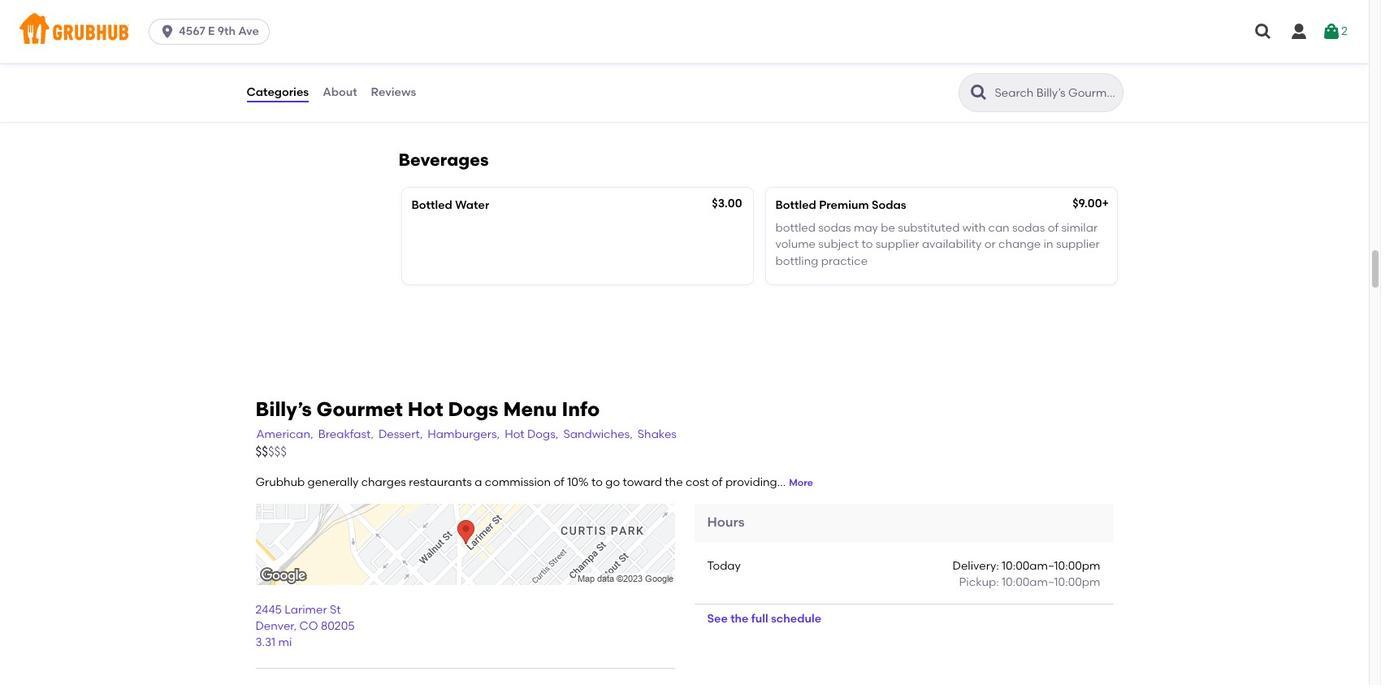 Task type: vqa. For each thing, say whether or not it's contained in the screenshot.
"The Turkey Bistro Sandwich Includes Turkey, Bacon, Guacamole, Mayonnaise, And Your Choice Of Cheese On 2 Slices Of Texas Toast."
no



Task type: locate. For each thing, give the bounding box(es) containing it.
supplier down "be"
[[876, 238, 920, 251]]

0 horizontal spatial supplier
[[876, 238, 920, 251]]

10:00am–10:00pm for pickup: 10:00am–10:00pm
[[1002, 576, 1101, 589]]

2 horizontal spatial svg image
[[1323, 22, 1342, 41]]

2 svg image from the left
[[1290, 22, 1310, 41]]

to left go
[[592, 476, 603, 489]]

delivery: 10:00am–10:00pm
[[953, 559, 1101, 573]]

hot left dogs,
[[505, 428, 525, 441]]

2 bottled from the left
[[776, 198, 817, 212]]

beverages up bottled water
[[399, 149, 489, 170]]

80205
[[321, 619, 355, 633]]

toward
[[623, 476, 662, 489]]

2 horizontal spatial of
[[1048, 221, 1059, 235]]

dessert, button
[[378, 426, 424, 444]]

about button
[[322, 63, 358, 122]]

premium
[[820, 198, 869, 212]]

can
[[989, 221, 1010, 235]]

beverages
[[246, 36, 305, 50], [399, 149, 489, 170]]

wild
[[503, 53, 525, 67]]

premium
[[451, 53, 501, 67]]

supplier down similar
[[1057, 238, 1100, 251]]

sandwiches,
[[564, 428, 633, 441]]

grubhub generally charges restaurants a commission of 10% to go toward the cost of providing ... more
[[256, 476, 814, 489]]

sauce,
[[682, 53, 718, 67]]

1 horizontal spatial bottled
[[776, 198, 817, 212]]

be
[[881, 221, 896, 235]]

similar
[[1062, 221, 1098, 235]]

denver
[[256, 619, 294, 633]]

1 vertical spatial the
[[731, 612, 749, 626]]

sodas
[[819, 221, 852, 235], [1013, 221, 1046, 235]]

bottled left water
[[412, 198, 453, 212]]

0 horizontal spatial hot
[[408, 397, 444, 421]]

to down may
[[862, 238, 873, 251]]

charges
[[361, 476, 406, 489]]

sodas up subject
[[819, 221, 852, 235]]

10:00am–10:00pm up pickup: 10:00am–10:00pm
[[1002, 559, 1101, 573]]

providing
[[726, 476, 778, 489]]

1 bottled from the left
[[412, 198, 453, 212]]

of right the cost
[[712, 476, 723, 489]]

sandwiches, button
[[563, 426, 634, 444]]

beverages up the categories
[[246, 36, 305, 50]]

delivery:
[[953, 559, 1000, 573]]

dogs,
[[528, 428, 559, 441]]

hot up dessert,
[[408, 397, 444, 421]]

4567
[[179, 24, 205, 38]]

0 vertical spatial 10:00am–10:00pm
[[1002, 559, 1101, 573]]

change
[[999, 238, 1041, 251]]

0 vertical spatial hot
[[408, 397, 444, 421]]

10:00am–10:00pm
[[1002, 559, 1101, 573], [1002, 576, 1101, 589]]

hamburgers, button
[[427, 426, 501, 444]]

substituted
[[898, 221, 960, 235]]

categories button
[[246, 63, 310, 122]]

the left the cost
[[665, 476, 683, 489]]

commission
[[485, 476, 551, 489]]

reviews button
[[370, 63, 417, 122]]

onion,spicy
[[567, 69, 629, 83]]

svg image inside 2 "button"
[[1323, 22, 1342, 41]]

more
[[789, 477, 814, 488]]

to inside "bottled sodas may be substituted with can sodas of similar volume subject to supplier availability or change in supplier bottling practice"
[[862, 238, 873, 251]]

e
[[208, 24, 215, 38]]

3 svg image from the left
[[1323, 22, 1342, 41]]

practice
[[822, 254, 868, 268]]

2 supplier from the left
[[1057, 238, 1100, 251]]

2 10:00am–10:00pm from the top
[[1002, 576, 1101, 589]]

1 horizontal spatial to
[[862, 238, 873, 251]]

10%
[[568, 476, 589, 489]]

0 horizontal spatial sodas
[[819, 221, 852, 235]]

to
[[862, 238, 873, 251], [592, 476, 603, 489]]

0 horizontal spatial beverages
[[246, 36, 305, 50]]

grilled premium wild caught salmon filet, special sauce, grilled sauerkraut, chopped onion,spicy sport peppers, sliced tomato, pickle spear.
[[412, 53, 718, 100]]

supplier
[[876, 238, 920, 251], [1057, 238, 1100, 251]]

sodas up change
[[1013, 221, 1046, 235]]

1 horizontal spatial svg image
[[1290, 22, 1310, 41]]

10:00am–10:00pm down delivery: 10:00am–10:00pm
[[1002, 576, 1101, 589]]

or
[[985, 238, 996, 251]]

1 horizontal spatial the
[[731, 612, 749, 626]]

schedule
[[771, 612, 822, 626]]

bottled
[[412, 198, 453, 212], [776, 198, 817, 212]]

sodas
[[872, 198, 907, 212]]

4567 e 9th ave
[[179, 24, 259, 38]]

1 svg image from the left
[[1254, 22, 1274, 41]]

0 horizontal spatial of
[[554, 476, 565, 489]]

grubhub
[[256, 476, 305, 489]]

info
[[562, 397, 600, 421]]

0 horizontal spatial the
[[665, 476, 683, 489]]

grilled
[[412, 69, 446, 83]]

tomato,
[[446, 86, 490, 100]]

of inside "bottled sodas may be substituted with can sodas of similar volume subject to supplier availability or change in supplier bottling practice"
[[1048, 221, 1059, 235]]

1 horizontal spatial supplier
[[1057, 238, 1100, 251]]

9th
[[218, 24, 236, 38]]

american, button
[[256, 426, 314, 444]]

bottled premium sodas
[[776, 198, 907, 212]]

1 horizontal spatial sodas
[[1013, 221, 1046, 235]]

of left 10%
[[554, 476, 565, 489]]

0 vertical spatial the
[[665, 476, 683, 489]]

svg image
[[1254, 22, 1274, 41], [1290, 22, 1310, 41], [1323, 22, 1342, 41]]

1 horizontal spatial beverages
[[399, 149, 489, 170]]

1 vertical spatial hot
[[505, 428, 525, 441]]

0 horizontal spatial bottled
[[412, 198, 453, 212]]

a
[[475, 476, 482, 489]]

may
[[854, 221, 879, 235]]

1 vertical spatial to
[[592, 476, 603, 489]]

1 horizontal spatial of
[[712, 476, 723, 489]]

0 horizontal spatial to
[[592, 476, 603, 489]]

the left full
[[731, 612, 749, 626]]

0 horizontal spatial svg image
[[1254, 22, 1274, 41]]

bottled up bottled
[[776, 198, 817, 212]]

0 vertical spatial to
[[862, 238, 873, 251]]

1 10:00am–10:00pm from the top
[[1002, 559, 1101, 573]]

2 sodas from the left
[[1013, 221, 1046, 235]]

the
[[665, 476, 683, 489], [731, 612, 749, 626]]

,
[[294, 619, 297, 633]]

billy's gourmet hot dogs menu info
[[256, 397, 600, 421]]

in
[[1044, 238, 1054, 251]]

1 vertical spatial 10:00am–10:00pm
[[1002, 576, 1101, 589]]

see the full schedule
[[708, 612, 822, 626]]

caught
[[528, 53, 568, 67]]

grilled premium wild caught salmon filet, special sauce, grilled sauerkraut, chopped onion,spicy sport peppers, sliced tomato, pickle spear. button
[[402, 19, 753, 116]]

st
[[330, 603, 341, 617]]

of up the in
[[1048, 221, 1059, 235]]



Task type: describe. For each thing, give the bounding box(es) containing it.
categories
[[247, 85, 309, 99]]

see the full schedule button
[[695, 605, 835, 634]]

bottled for bottled water
[[412, 198, 453, 212]]

pickup: 10:00am–10:00pm
[[960, 576, 1101, 589]]

bottling
[[776, 254, 819, 268]]

pickle
[[493, 86, 526, 100]]

availability
[[923, 238, 982, 251]]

1 sodas from the left
[[819, 221, 852, 235]]

10:00am–10:00pm for delivery: 10:00am–10:00pm
[[1002, 559, 1101, 573]]

$3.00
[[712, 196, 743, 210]]

billy's
[[256, 397, 312, 421]]

1 supplier from the left
[[876, 238, 920, 251]]

reviews
[[371, 85, 416, 99]]

mi
[[278, 636, 292, 650]]

american, breakfast, dessert, hamburgers, hot dogs, sandwiches, shakes
[[256, 428, 677, 441]]

today
[[708, 559, 741, 573]]

bottled sodas may be substituted with can sodas of similar volume subject to supplier availability or change in supplier bottling practice
[[776, 221, 1100, 268]]

Search Billy's Gourmet Hot Dogs search field
[[994, 85, 1118, 101]]

2445
[[256, 603, 282, 617]]

dessert,
[[379, 428, 423, 441]]

the inside button
[[731, 612, 749, 626]]

shakes button
[[637, 426, 678, 444]]

filet,
[[614, 53, 637, 67]]

full
[[752, 612, 769, 626]]

with
[[963, 221, 986, 235]]

bottled water
[[412, 198, 490, 212]]

2
[[1342, 24, 1349, 38]]

pickup:
[[960, 576, 1000, 589]]

co
[[300, 619, 318, 633]]

bottled
[[776, 221, 816, 235]]

sauerkraut,
[[449, 69, 511, 83]]

breakfast, button
[[318, 426, 375, 444]]

spear.
[[528, 86, 562, 100]]

peppers,
[[663, 69, 711, 83]]

breakfast,
[[318, 428, 374, 441]]

svg image
[[159, 24, 176, 40]]

...
[[778, 476, 786, 489]]

+
[[1103, 196, 1110, 210]]

larimer
[[285, 603, 327, 617]]

hamburgers,
[[428, 428, 500, 441]]

about
[[323, 85, 357, 99]]

1 horizontal spatial hot
[[505, 428, 525, 441]]

main navigation navigation
[[0, 0, 1370, 63]]

search icon image
[[969, 83, 989, 102]]

$9.00
[[1073, 196, 1103, 210]]

go
[[606, 476, 620, 489]]

american,
[[256, 428, 314, 441]]

2445 larimer st denver , co 80205 3.31 mi
[[256, 603, 355, 650]]

3.31
[[256, 636, 276, 650]]

bottled for bottled premium sodas
[[776, 198, 817, 212]]

ave
[[238, 24, 259, 38]]

gourmet
[[317, 397, 403, 421]]

restaurants
[[409, 476, 472, 489]]

1 vertical spatial beverages
[[399, 149, 489, 170]]

sport
[[632, 69, 660, 83]]

0 vertical spatial beverages
[[246, 36, 305, 50]]

more button
[[789, 476, 814, 490]]

volume
[[776, 238, 816, 251]]

cost
[[686, 476, 709, 489]]

salmon
[[571, 53, 611, 67]]

sliced
[[412, 86, 444, 100]]

menu
[[504, 397, 557, 421]]

dogs
[[448, 397, 499, 421]]

hours
[[708, 515, 745, 530]]

2 button
[[1323, 17, 1349, 46]]

subject
[[819, 238, 859, 251]]

$9.00 +
[[1073, 196, 1110, 210]]

$$$$$
[[256, 445, 287, 459]]

$$
[[256, 445, 268, 459]]

water
[[455, 198, 490, 212]]

4567 e 9th ave button
[[149, 19, 276, 45]]

see
[[708, 612, 728, 626]]

hot dogs, button
[[504, 426, 560, 444]]



